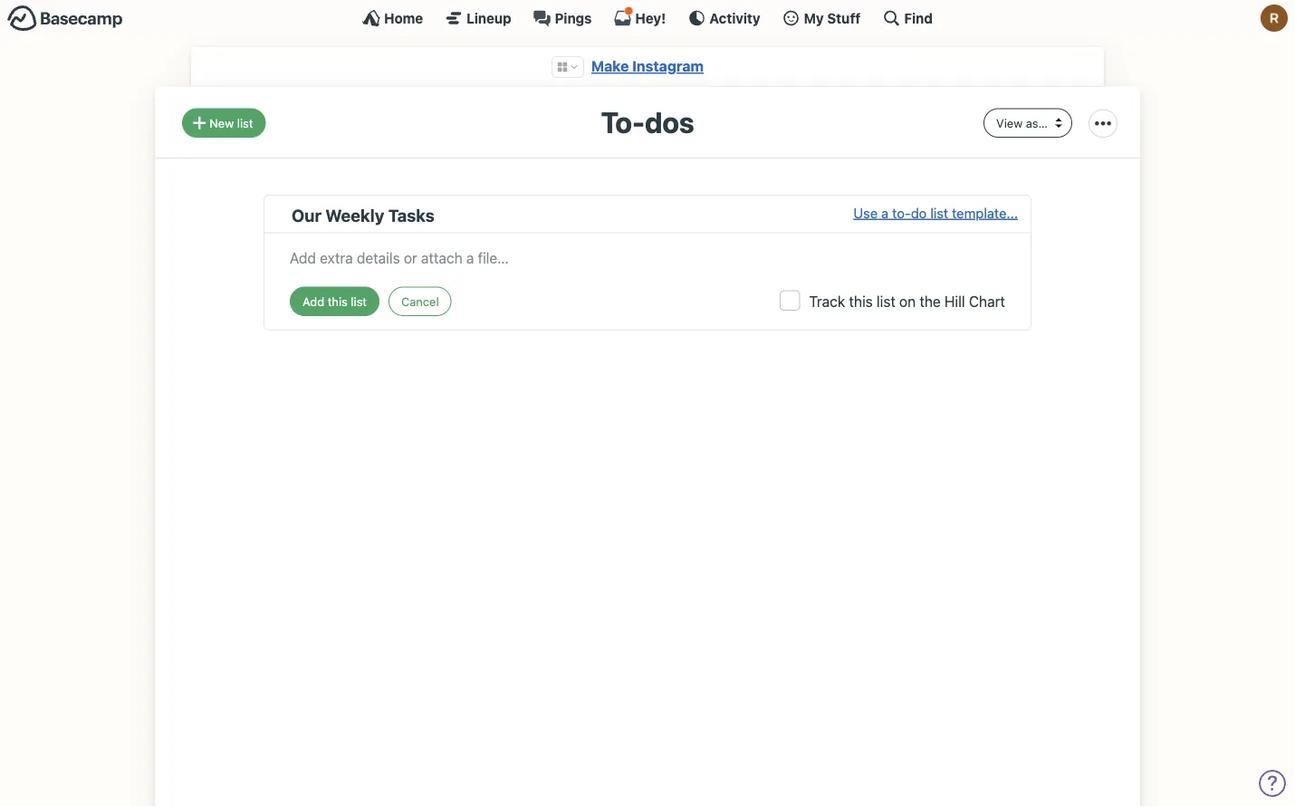 Task type: locate. For each thing, give the bounding box(es) containing it.
activity link
[[688, 9, 760, 27]]

2 vertical spatial list
[[877, 292, 896, 310]]

1 vertical spatial list
[[930, 204, 948, 220]]

instagram
[[632, 58, 704, 75]]

to-dos
[[601, 105, 694, 139]]

pings button
[[533, 9, 592, 27]]

None submit
[[290, 287, 380, 316]]

dos
[[645, 105, 694, 139]]

0 horizontal spatial list
[[237, 116, 253, 129]]

a
[[881, 204, 889, 220]]

my stuff
[[804, 10, 861, 26]]

home
[[384, 10, 423, 26]]

find
[[904, 10, 933, 26]]

hey! button
[[614, 6, 666, 27]]

list inside new list link
[[237, 116, 253, 129]]

2 horizontal spatial list
[[930, 204, 948, 220]]

to-
[[601, 105, 645, 139]]

view as…
[[996, 116, 1048, 129]]

my stuff button
[[782, 9, 861, 27]]

list right do
[[930, 204, 948, 220]]

list
[[237, 116, 253, 129], [930, 204, 948, 220], [877, 292, 896, 310]]

make
[[591, 58, 629, 75]]

main element
[[0, 0, 1295, 35]]

lineup link
[[445, 9, 511, 27]]

stuff
[[827, 10, 861, 26]]

1 horizontal spatial list
[[877, 292, 896, 310]]

home link
[[362, 9, 423, 27]]

view
[[996, 116, 1023, 129]]

0 vertical spatial list
[[237, 116, 253, 129]]

list left on
[[877, 292, 896, 310]]

list right new at the left top of the page
[[237, 116, 253, 129]]

None text field
[[290, 242, 1005, 268]]

track this list on the hill chart
[[809, 292, 1005, 310]]

use a to-do list template...
[[854, 204, 1018, 220]]

make instagram link
[[591, 58, 704, 75]]



Task type: vqa. For each thing, say whether or not it's contained in the screenshot.
as… at the top of the page
yes



Task type: describe. For each thing, give the bounding box(es) containing it.
lineup
[[467, 10, 511, 26]]

pings
[[555, 10, 592, 26]]

ruby image
[[1261, 5, 1288, 32]]

do
[[911, 204, 927, 220]]

on
[[899, 292, 916, 310]]

switch accounts image
[[7, 5, 123, 33]]

Name this list… text field
[[292, 202, 854, 228]]

new list link
[[182, 108, 266, 138]]

view as… button
[[984, 108, 1072, 138]]

make instagram
[[591, 58, 704, 75]]

cancel
[[401, 294, 439, 308]]

hill chart
[[945, 292, 1005, 310]]

track
[[809, 292, 845, 310]]

new
[[209, 116, 234, 129]]

template...
[[952, 204, 1018, 220]]

list inside use a to-do list template... link
[[930, 204, 948, 220]]

use a to-do list template... link
[[854, 202, 1018, 228]]

find button
[[882, 9, 933, 27]]

hey!
[[635, 10, 666, 26]]

the
[[920, 292, 941, 310]]

activity
[[709, 10, 760, 26]]

cancel button
[[389, 287, 452, 316]]

my
[[804, 10, 824, 26]]

as…
[[1026, 116, 1048, 129]]

this
[[849, 292, 873, 310]]

use
[[854, 204, 878, 220]]

to-
[[892, 204, 911, 220]]

new list
[[209, 116, 253, 129]]



